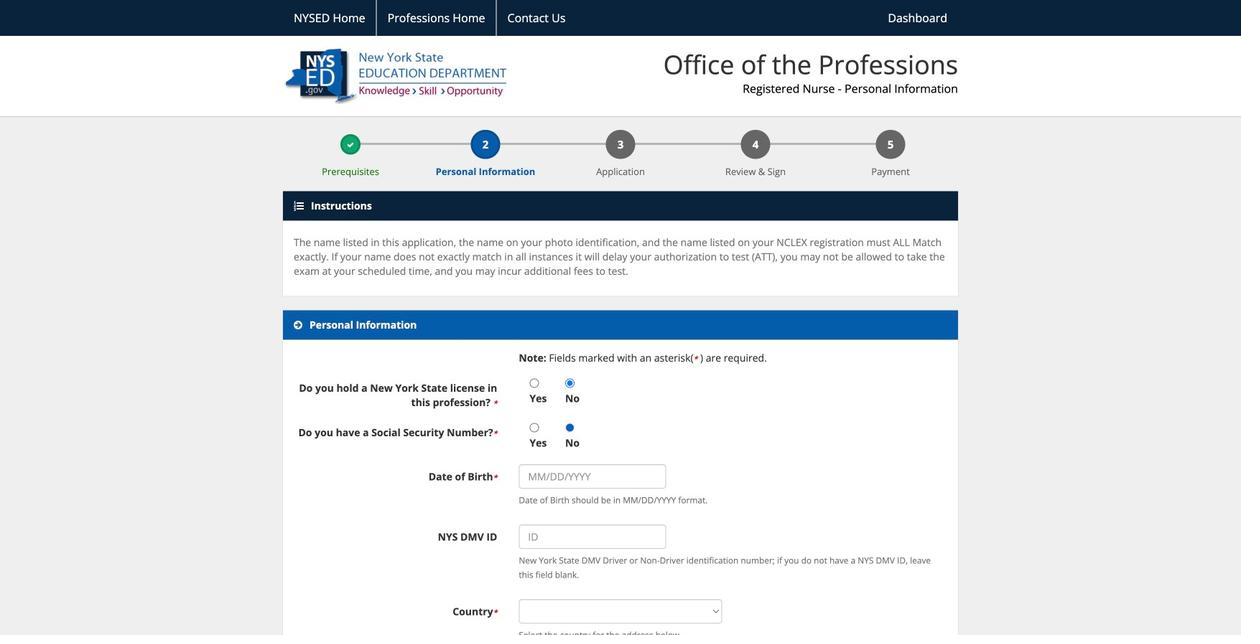 Task type: locate. For each thing, give the bounding box(es) containing it.
None radio
[[530, 424, 539, 433]]

ID text field
[[519, 525, 666, 550]]

None radio
[[530, 379, 539, 388], [565, 379, 575, 388], [565, 424, 575, 433], [530, 379, 539, 388], [565, 379, 575, 388], [565, 424, 575, 433]]

MM/DD/YYYY text field
[[519, 465, 666, 489]]



Task type: vqa. For each thing, say whether or not it's contained in the screenshot.
Check image
yes



Task type: describe. For each thing, give the bounding box(es) containing it.
list ol image
[[294, 201, 304, 211]]

arrow circle right image
[[294, 321, 302, 331]]

check image
[[347, 142, 354, 149]]



